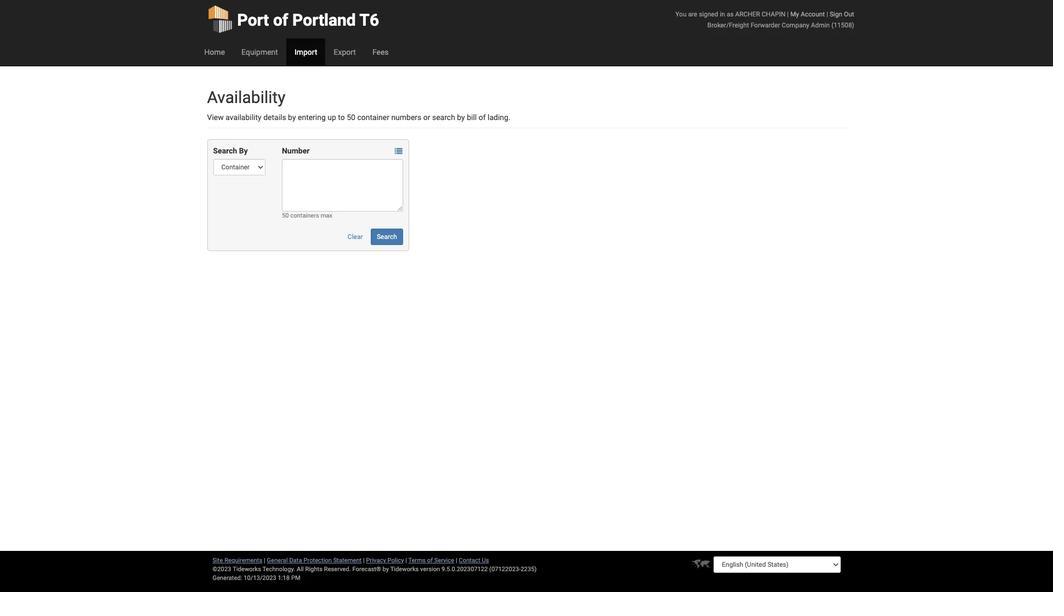 Task type: describe. For each thing, give the bounding box(es) containing it.
10/13/2023
[[244, 575, 276, 582]]

signed
[[699, 10, 718, 18]]

port of portland t6
[[237, 10, 379, 30]]

2235)
[[521, 566, 537, 573]]

protection
[[304, 557, 332, 564]]

terms
[[408, 557, 426, 564]]

or
[[423, 113, 430, 122]]

number
[[282, 146, 310, 155]]

by
[[239, 146, 248, 155]]

search button
[[371, 229, 403, 245]]

| up "9.5.0.202307122"
[[456, 557, 457, 564]]

rights
[[305, 566, 322, 573]]

portland
[[292, 10, 356, 30]]

account
[[801, 10, 825, 18]]

import
[[294, 48, 317, 56]]

©2023 tideworks
[[213, 566, 261, 573]]

broker/freight
[[707, 21, 749, 29]]

fees
[[372, 48, 389, 56]]

reserved.
[[324, 566, 351, 573]]

tideworks
[[390, 566, 419, 573]]

are
[[688, 10, 697, 18]]

data
[[289, 557, 302, 564]]

50 containers max
[[282, 212, 332, 219]]

admin
[[811, 21, 830, 29]]

in
[[720, 10, 725, 18]]

Number text field
[[282, 159, 403, 212]]

forwarder
[[751, 21, 780, 29]]

(11508)
[[831, 21, 854, 29]]

contact
[[459, 557, 480, 564]]

9.5.0.202307122
[[442, 566, 488, 573]]

search for search by
[[213, 146, 237, 155]]

privacy policy link
[[366, 557, 404, 564]]

site requirements link
[[213, 557, 262, 564]]

view
[[207, 113, 224, 122]]

requirements
[[224, 557, 262, 564]]

0 horizontal spatial of
[[273, 10, 288, 30]]

us
[[482, 557, 489, 564]]

availability
[[207, 88, 285, 107]]

max
[[321, 212, 332, 219]]

home button
[[196, 38, 233, 66]]

to
[[338, 113, 345, 122]]

all
[[297, 566, 304, 573]]

clear
[[348, 233, 363, 241]]

you are signed in as archer chapin | my account | sign out broker/freight forwarder company admin (11508)
[[675, 10, 854, 29]]



Task type: locate. For each thing, give the bounding box(es) containing it.
site requirements | general data protection statement | privacy policy | terms of service | contact us ©2023 tideworks technology. all rights reserved. forecast® by tideworks version 9.5.0.202307122 (07122023-2235) generated: 10/13/2023 1:18 pm
[[213, 557, 537, 582]]

1 horizontal spatial search
[[377, 233, 397, 241]]

| left my
[[787, 10, 789, 18]]

|
[[787, 10, 789, 18], [826, 10, 828, 18], [264, 557, 265, 564], [363, 557, 365, 564], [405, 557, 407, 564], [456, 557, 457, 564]]

export button
[[326, 38, 364, 66]]

general
[[267, 557, 288, 564]]

of
[[273, 10, 288, 30], [479, 113, 486, 122], [427, 557, 433, 564]]

archer
[[735, 10, 760, 18]]

container
[[357, 113, 389, 122]]

search by
[[213, 146, 248, 155]]

by left 'bill' at the left top of the page
[[457, 113, 465, 122]]

chapin
[[762, 10, 785, 18]]

search
[[213, 146, 237, 155], [377, 233, 397, 241]]

clear button
[[342, 229, 369, 245]]

1 horizontal spatial 50
[[347, 113, 355, 122]]

out
[[844, 10, 854, 18]]

by down privacy policy link in the bottom of the page
[[383, 566, 389, 573]]

0 vertical spatial 50
[[347, 113, 355, 122]]

50 right to at top left
[[347, 113, 355, 122]]

t6
[[359, 10, 379, 30]]

1:18
[[278, 575, 290, 582]]

export
[[334, 48, 356, 56]]

availability
[[226, 113, 261, 122]]

lading.
[[488, 113, 510, 122]]

50 left the containers
[[282, 212, 289, 219]]

generated:
[[213, 575, 242, 582]]

you
[[675, 10, 687, 18]]

company
[[782, 21, 809, 29]]

2 horizontal spatial of
[[479, 113, 486, 122]]

| up forecast®
[[363, 557, 365, 564]]

1 vertical spatial search
[[377, 233, 397, 241]]

of inside site requirements | general data protection statement | privacy policy | terms of service | contact us ©2023 tideworks technology. all rights reserved. forecast® by tideworks version 9.5.0.202307122 (07122023-2235) generated: 10/13/2023 1:18 pm
[[427, 557, 433, 564]]

2 horizontal spatial by
[[457, 113, 465, 122]]

| left sign
[[826, 10, 828, 18]]

1 horizontal spatial of
[[427, 557, 433, 564]]

2 vertical spatial of
[[427, 557, 433, 564]]

0 vertical spatial of
[[273, 10, 288, 30]]

policy
[[387, 557, 404, 564]]

terms of service link
[[408, 557, 454, 564]]

forecast®
[[352, 566, 381, 573]]

technology.
[[262, 566, 295, 573]]

equipment button
[[233, 38, 286, 66]]

home
[[204, 48, 225, 56]]

1 horizontal spatial by
[[383, 566, 389, 573]]

general data protection statement link
[[267, 557, 362, 564]]

version
[[420, 566, 440, 573]]

show list image
[[395, 148, 402, 155]]

of right 'bill' at the left top of the page
[[479, 113, 486, 122]]

pm
[[291, 575, 300, 582]]

service
[[434, 557, 454, 564]]

search
[[432, 113, 455, 122]]

my account link
[[790, 10, 825, 18]]

my
[[790, 10, 799, 18]]

by
[[288, 113, 296, 122], [457, 113, 465, 122], [383, 566, 389, 573]]

numbers
[[391, 113, 421, 122]]

port of portland t6 link
[[207, 0, 379, 38]]

of right port
[[273, 10, 288, 30]]

| up the tideworks
[[405, 557, 407, 564]]

up
[[328, 113, 336, 122]]

containers
[[290, 212, 319, 219]]

entering
[[298, 113, 326, 122]]

site
[[213, 557, 223, 564]]

view availability details by entering up to 50 container numbers or search by bill of lading.
[[207, 113, 510, 122]]

by inside site requirements | general data protection statement | privacy policy | terms of service | contact us ©2023 tideworks technology. all rights reserved. forecast® by tideworks version 9.5.0.202307122 (07122023-2235) generated: 10/13/2023 1:18 pm
[[383, 566, 389, 573]]

privacy
[[366, 557, 386, 564]]

search right clear button on the left top of the page
[[377, 233, 397, 241]]

0 horizontal spatial by
[[288, 113, 296, 122]]

0 horizontal spatial 50
[[282, 212, 289, 219]]

equipment
[[241, 48, 278, 56]]

of up 'version'
[[427, 557, 433, 564]]

| left general
[[264, 557, 265, 564]]

(07122023-
[[489, 566, 521, 573]]

statement
[[333, 557, 362, 564]]

search for search
[[377, 233, 397, 241]]

1 vertical spatial of
[[479, 113, 486, 122]]

0 horizontal spatial search
[[213, 146, 237, 155]]

sign out link
[[830, 10, 854, 18]]

port
[[237, 10, 269, 30]]

import button
[[286, 38, 326, 66]]

0 vertical spatial search
[[213, 146, 237, 155]]

bill
[[467, 113, 477, 122]]

contact us link
[[459, 557, 489, 564]]

by right details
[[288, 113, 296, 122]]

sign
[[830, 10, 842, 18]]

fees button
[[364, 38, 397, 66]]

as
[[727, 10, 734, 18]]

1 vertical spatial 50
[[282, 212, 289, 219]]

50
[[347, 113, 355, 122], [282, 212, 289, 219]]

search inside button
[[377, 233, 397, 241]]

details
[[263, 113, 286, 122]]

search left "by"
[[213, 146, 237, 155]]



Task type: vqa. For each thing, say whether or not it's contained in the screenshot.
as
yes



